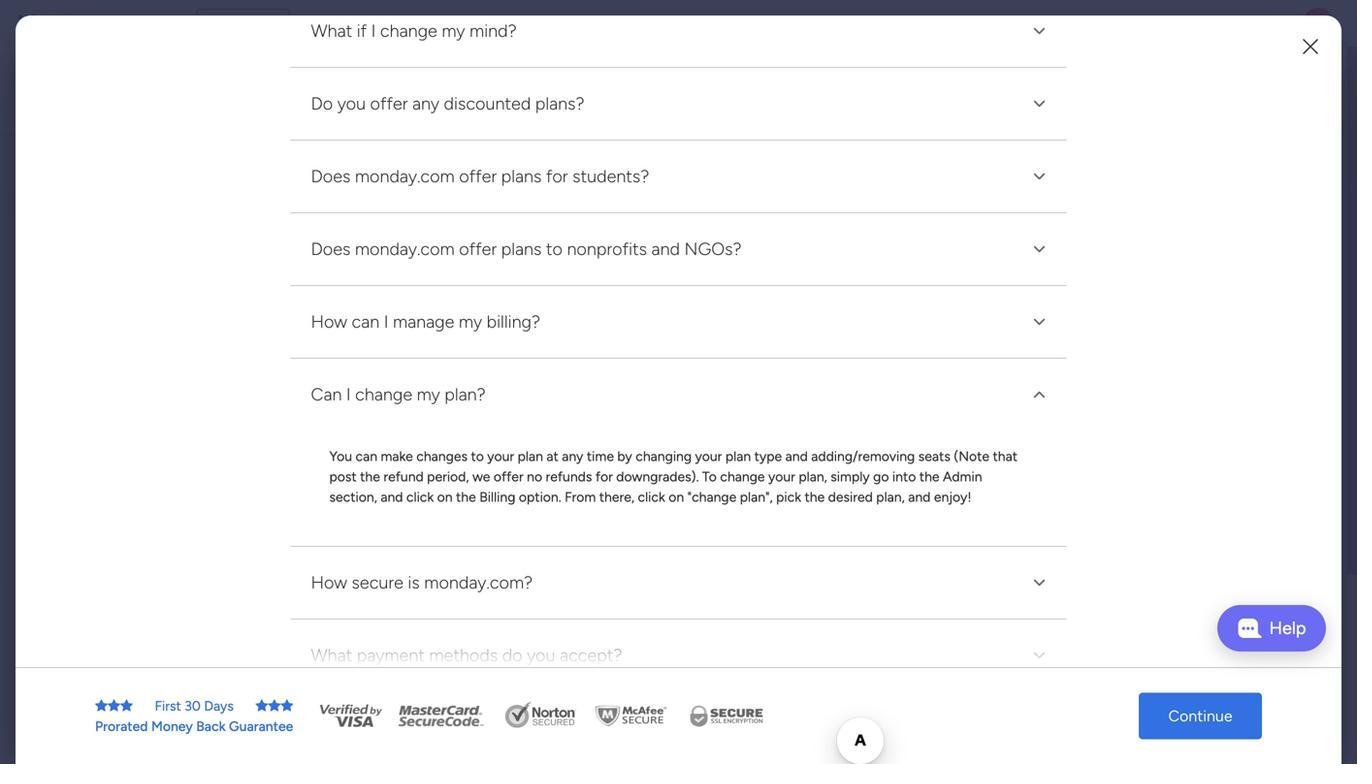 Task type: vqa. For each thing, say whether or not it's contained in the screenshot.
period,
yes



Task type: describe. For each thing, give the bounding box(es) containing it.
see plans button
[[196, 9, 290, 38]]

simply
[[831, 469, 870, 485]]

period,
[[427, 469, 469, 485]]

2 on from the left
[[669, 489, 684, 506]]

do
[[311, 93, 333, 114]]

2 star image from the left
[[120, 699, 133, 713]]

post
[[329, 469, 357, 485]]

dev your pro trial has ended, choose your plan
[[313, 81, 852, 190]]

ngos?
[[684, 239, 742, 260]]

explore templates button
[[1049, 626, 1316, 665]]

pro
[[577, 108, 623, 149]]

close image for students?
[[1028, 165, 1051, 188]]

do you offer any discounted plans?
[[311, 93, 584, 114]]

choose a plan button
[[614, 221, 743, 259]]

the down the we
[[456, 489, 476, 506]]

that
[[993, 448, 1018, 465]]

manage
[[393, 312, 454, 332]]

how secure is monday.com? button
[[291, 547, 1067, 619]]

0 vertical spatial lottie animation element
[[619, 47, 1164, 120]]

1 vertical spatial plan,
[[876, 489, 905, 506]]

offer for discounted
[[370, 93, 408, 114]]

to for plans
[[546, 239, 563, 260]]

what
[[311, 645, 352, 666]]

recently
[[327, 159, 398, 180]]

can
[[311, 384, 342, 405]]

ended,
[[753, 108, 852, 149]]

continue button
[[1139, 693, 1262, 740]]

there,
[[599, 489, 634, 506]]

circle o image
[[1066, 281, 1079, 296]]

can i change my plan?
[[311, 384, 486, 405]]

manage
[[608, 274, 663, 292]]

refund
[[384, 469, 424, 485]]

plan?
[[445, 384, 486, 405]]

a
[[687, 231, 695, 249]]

team
[[460, 387, 493, 404]]

account
[[692, 274, 749, 292]]

offer for for
[[459, 166, 497, 187]]

plans for does monday.com offer plans for students?
[[501, 166, 542, 187]]

admin
[[943, 469, 982, 485]]

how can i manage my billing?
[[311, 312, 540, 332]]

2 > from the left
[[496, 387, 504, 404]]

retrospectives, main board element
[[0, 398, 247, 431]]

quickly
[[276, 73, 329, 92]]

get
[[1093, 699, 1117, 718]]

how for how can i manage my billing?
[[311, 312, 347, 332]]

"change
[[687, 489, 737, 506]]

you can make changes to your plan at any time by changing your plan type and adding/removing seats (note that post the refund period, we offer no refunds for downgrades). to change your plan, simply go into the admin section, and click on the billing option. from there, click on "change plan", pick the desired plan, and enjoy!
[[329, 448, 1018, 506]]

1 star image from the left
[[108, 699, 120, 713]]

continue
[[1168, 707, 1233, 726]]

search everything image
[[1192, 14, 1212, 33]]

sprints, main board element
[[0, 299, 247, 332]]

heading containing your pro trial has ended,
[[505, 108, 852, 190]]

desired
[[828, 489, 873, 506]]

refunds
[[546, 469, 592, 485]]

monday dev > my team > my scrum team
[[348, 387, 601, 404]]

public board image
[[664, 354, 685, 375]]

select product image
[[17, 14, 37, 33]]

dev for monday dev > my team > my scrum team
[[401, 387, 423, 404]]

money
[[151, 718, 193, 735]]

3 star image from the left
[[281, 699, 293, 713]]

do you offer any discounted plans? button
[[291, 68, 1067, 140]]

access
[[333, 73, 381, 92]]

make
[[381, 448, 413, 465]]

ready-
[[1049, 594, 1094, 612]]

plans for does monday.com offer plans to nonprofits and ngos?
[[501, 239, 542, 260]]

tasks, main board element
[[0, 266, 247, 299]]

your up 'pick'
[[768, 469, 795, 485]]

how for how secure is monday.com?
[[311, 573, 347, 593]]

close recently visited image
[[300, 158, 323, 181]]

circle o image
[[1066, 207, 1079, 221]]

1 vertical spatial help button
[[1192, 709, 1260, 741]]

my inside dropdown button
[[417, 384, 440, 405]]

does for does monday.com offer plans for students?
[[311, 166, 351, 187]]

1 horizontal spatial help
[[1269, 618, 1306, 639]]

inbox image
[[1059, 14, 1079, 33]]

inspired
[[1121, 699, 1176, 718]]

with
[[1271, 571, 1301, 589]]

by
[[617, 448, 632, 465]]

offer inside you can make changes to your plan at any time by changing your plan type and adding/removing seats (note that post the refund period, we offer no refunds for downgrades). to change your plan, simply go into the admin section, and click on the billing option. from there, click on "change plan", pick the desired plan, and enjoy!
[[494, 469, 524, 485]]

close image for how can i manage my billing?
[[1028, 311, 1051, 334]]

your inside boost your workflow in minutes with ready-made templates
[[1093, 571, 1124, 589]]

verified by visa image
[[317, 702, 384, 731]]

add to favorites image for sprints
[[937, 355, 956, 374]]

does monday.com offer plans for students? button
[[291, 141, 1067, 213]]

you inside dropdown button
[[527, 645, 555, 666]]

see plans
[[223, 15, 281, 32]]

my inside button
[[667, 274, 688, 292]]

offer for to
[[459, 239, 497, 260]]

plan inside button
[[699, 231, 728, 249]]

what payment methods do you accept?
[[311, 645, 622, 666]]

visited
[[403, 159, 456, 180]]

secure
[[352, 573, 403, 593]]

tasks
[[352, 356, 391, 374]]

notifications image
[[1017, 14, 1036, 33]]

noah!
[[371, 53, 407, 70]]

30
[[185, 698, 201, 714]]

from
[[565, 489, 596, 506]]

accept?
[[560, 645, 622, 666]]

go
[[873, 469, 889, 485]]

and down refund
[[381, 489, 403, 506]]

chat bot icon image
[[1237, 619, 1262, 638]]

learn
[[1037, 699, 1076, 718]]

help image
[[1235, 14, 1254, 33]]

sprints link
[[655, 197, 975, 415]]

prorated
[[95, 718, 148, 735]]

1 click from the left
[[406, 489, 434, 506]]

close image for what payment methods do you accept?
[[1028, 644, 1051, 668]]

enjoy!
[[934, 489, 972, 506]]

plans?
[[535, 93, 584, 114]]

payment
[[357, 645, 425, 666]]

and down into
[[908, 489, 931, 506]]

has
[[692, 108, 745, 149]]

lottie animation image
[[0, 568, 247, 764]]

1 vertical spatial lottie animation element
[[0, 568, 247, 764]]

your inside "dev your pro trial has ended, choose your plan"
[[669, 149, 734, 190]]

2 my from the left
[[508, 387, 526, 404]]

boost
[[1049, 571, 1089, 589]]

downgrades).
[[616, 469, 699, 485]]

the up section, in the bottom left of the page
[[360, 469, 380, 485]]

your inside "good morning, noah! quickly access your recent boards, inbox and workspaces"
[[385, 73, 416, 92]]

for inside you can make changes to your plan at any time by changing your plan type and adding/removing seats (note that post the refund period, we offer no refunds for downgrades). to change your plan, simply go into the admin section, and click on the billing option. from there, click on "change plan", pick the desired plan, and enjoy!
[[595, 469, 613, 485]]

dev for monday dev
[[157, 12, 185, 34]]

getting started, main board element
[[0, 431, 247, 464]]

mcafee secure image
[[592, 702, 670, 731]]

type
[[754, 448, 782, 465]]

time
[[587, 448, 614, 465]]

can i change my plan? button
[[291, 359, 1067, 431]]

plan",
[[740, 489, 773, 506]]

1 on from the left
[[437, 489, 453, 506]]

what payment methods do you accept? button
[[291, 620, 1067, 692]]

any inside dropdown button
[[412, 93, 439, 114]]

methods
[[429, 645, 498, 666]]

first 30 days
[[155, 698, 234, 714]]

&
[[1080, 699, 1090, 718]]



Task type: locate. For each thing, give the bounding box(es) containing it.
0 vertical spatial plans
[[249, 15, 281, 32]]

you
[[337, 93, 366, 114], [527, 645, 555, 666]]

monday.com for does monday.com offer plans to nonprofits and ngos?
[[355, 239, 455, 260]]

my left team at the bottom
[[438, 387, 457, 404]]

how left secure on the bottom
[[311, 573, 347, 593]]

billing?
[[487, 312, 540, 332]]

monday for monday dev
[[86, 12, 153, 34]]

0 vertical spatial choose
[[549, 149, 661, 190]]

2 vertical spatial dev
[[401, 387, 423, 404]]

how inside dropdown button
[[311, 312, 347, 332]]

0 horizontal spatial change
[[355, 384, 412, 405]]

good
[[276, 53, 310, 70]]

1 horizontal spatial my
[[459, 312, 482, 332]]

any down recent
[[412, 93, 439, 114]]

> left plan?
[[426, 387, 435, 404]]

0 vertical spatial close image
[[1028, 165, 1051, 188]]

plan,
[[799, 469, 827, 485], [876, 489, 905, 506]]

close image for nonprofits
[[1028, 238, 1051, 261]]

how can i manage my billing? button
[[291, 286, 1067, 358]]

1 vertical spatial my
[[459, 312, 482, 332]]

> right team at the bottom
[[496, 387, 504, 404]]

on down downgrades).
[[669, 489, 684, 506]]

the down the seats
[[919, 469, 940, 485]]

change inside can i change my plan? dropdown button
[[355, 384, 412, 405]]

0 vertical spatial how
[[311, 312, 347, 332]]

team
[[570, 387, 601, 404]]

close image for do you offer any discounted plans?
[[1028, 92, 1051, 116]]

does down do
[[311, 166, 351, 187]]

offer down access
[[370, 93, 408, 114]]

3 star image from the left
[[255, 699, 268, 713]]

your up the we
[[487, 448, 514, 465]]

how up public board image
[[311, 312, 347, 332]]

add to favorites image for tasks
[[598, 355, 617, 374]]

0 vertical spatial for
[[546, 166, 568, 187]]

button padding image
[[1301, 37, 1320, 56]]

1 > from the left
[[426, 387, 435, 404]]

i inside dropdown button
[[346, 384, 351, 405]]

students?
[[572, 166, 649, 187]]

my
[[438, 387, 457, 404], [508, 387, 526, 404]]

close image inside does monday.com offer plans for students? dropdown button
[[1028, 165, 1051, 188]]

2 monday.com from the top
[[355, 239, 455, 260]]

the
[[360, 469, 380, 485], [919, 469, 940, 485], [456, 489, 476, 506], [805, 489, 825, 506]]

0 horizontal spatial >
[[426, 387, 435, 404]]

recent
[[420, 73, 465, 92]]

adding/removing
[[811, 448, 915, 465]]

templates right explore
[[1176, 637, 1245, 655]]

plans down your on the left
[[501, 166, 542, 187]]

0 vertical spatial change
[[355, 384, 412, 405]]

templates image image
[[1054, 419, 1311, 553]]

for down time
[[595, 469, 613, 485]]

1 star image from the left
[[95, 699, 108, 713]]

i left manage
[[384, 312, 388, 332]]

i right can
[[346, 384, 351, 405]]

1 horizontal spatial monday
[[348, 387, 397, 404]]

my left plan?
[[417, 384, 440, 405]]

back
[[196, 718, 226, 735]]

1 horizontal spatial click
[[638, 489, 665, 506]]

close image down notifications icon
[[1028, 92, 1051, 116]]

0 vertical spatial does
[[311, 166, 351, 187]]

0 horizontal spatial to
[[471, 448, 484, 465]]

section,
[[329, 489, 377, 506]]

ssl encrypted image
[[677, 702, 774, 731]]

inbox
[[524, 73, 563, 92]]

does for does monday.com offer plans to nonprofits and ngos?
[[311, 239, 351, 260]]

2 vertical spatial close image
[[1028, 572, 1051, 595]]

option.
[[519, 489, 561, 506]]

0 vertical spatial monday.com
[[355, 166, 455, 187]]

plan
[[742, 149, 808, 190], [699, 231, 728, 249], [518, 448, 543, 465], [725, 448, 751, 465]]

3 close image from the top
[[1028, 572, 1051, 595]]

for
[[546, 166, 568, 187], [595, 469, 613, 485]]

can for how
[[352, 312, 380, 332]]

to inside does monday.com offer plans to nonprofits and ngos? dropdown button
[[546, 239, 563, 260]]

my inside dropdown button
[[459, 312, 482, 332]]

does down close recently visited icon at the left of page
[[311, 239, 351, 260]]

offer right visited on the top left of page
[[459, 166, 497, 187]]

your down noah!
[[385, 73, 416, 92]]

invite members image
[[1102, 14, 1121, 33]]

1 how from the top
[[311, 312, 347, 332]]

1 vertical spatial choose
[[629, 231, 683, 249]]

workspaces
[[276, 95, 359, 113]]

boards,
[[469, 73, 521, 92]]

2 close image from the top
[[1028, 311, 1051, 334]]

manage my account button
[[593, 263, 765, 302]]

i inside dropdown button
[[384, 312, 388, 332]]

1 horizontal spatial you
[[527, 645, 555, 666]]

scrum
[[530, 387, 567, 404]]

0 horizontal spatial help
[[1209, 715, 1244, 735]]

add to favorites image up team
[[598, 355, 617, 374]]

templates inside button
[[1176, 637, 1245, 655]]

0 horizontal spatial on
[[437, 489, 453, 506]]

2 vertical spatial plans
[[501, 239, 542, 260]]

help right chat bot icon
[[1269, 618, 1306, 639]]

billing
[[479, 489, 516, 506]]

monday.com down do you offer any discounted plans?
[[355, 166, 455, 187]]

does
[[311, 166, 351, 187], [311, 239, 351, 260]]

0 horizontal spatial click
[[406, 489, 434, 506]]

0 horizontal spatial plan,
[[799, 469, 827, 485]]

1 horizontal spatial add to favorites image
[[937, 355, 956, 374]]

0 horizontal spatial lottie animation element
[[0, 568, 247, 764]]

made
[[1094, 594, 1133, 612]]

workflow
[[1128, 571, 1192, 589]]

1 does from the top
[[311, 166, 351, 187]]

0 horizontal spatial you
[[337, 93, 366, 114]]

plans up billing?
[[501, 239, 542, 260]]

0 vertical spatial can
[[352, 312, 380, 332]]

choose inside "dev your pro trial has ended, choose your plan"
[[549, 149, 661, 190]]

your up to
[[695, 448, 722, 465]]

0 horizontal spatial add to favorites image
[[598, 355, 617, 374]]

my
[[667, 274, 688, 292], [459, 312, 482, 332], [417, 384, 440, 405]]

trial
[[631, 108, 684, 149]]

choose inside button
[[629, 231, 683, 249]]

1 horizontal spatial change
[[720, 469, 765, 485]]

do
[[502, 645, 522, 666]]

monday.com for does monday.com offer plans for students?
[[355, 166, 455, 187]]

add to favorites image up the seats
[[937, 355, 956, 374]]

heading
[[505, 108, 852, 190]]

1 vertical spatial monday
[[348, 387, 397, 404]]

plan, down 'go'
[[876, 489, 905, 506]]

1 horizontal spatial on
[[669, 489, 684, 506]]

add to favorites image
[[598, 355, 617, 374], [937, 355, 956, 374]]

2 how from the top
[[311, 573, 347, 593]]

the right 'pick'
[[805, 489, 825, 506]]

1 vertical spatial help
[[1209, 715, 1244, 735]]

your
[[385, 73, 416, 92], [669, 149, 734, 190], [487, 448, 514, 465], [695, 448, 722, 465], [768, 469, 795, 485], [1093, 571, 1124, 589]]

your
[[505, 108, 569, 149]]

monday inside the quick search results list box
[[348, 387, 397, 404]]

monday.com?
[[424, 573, 533, 593]]

monday down tasks
[[348, 387, 397, 404]]

change inside you can make changes to your plan at any time by changing your plan type and adding/removing seats (note that post the refund period, we offer no refunds for downgrades). to change your plan, simply go into the admin section, and click on the billing option. from there, click on "change plan", pick the desired plan, and enjoy!
[[720, 469, 765, 485]]

you
[[329, 448, 352, 465]]

1 horizontal spatial dev
[[313, 81, 338, 99]]

any inside you can make changes to your plan at any time by changing your plan type and adding/removing seats (note that post the refund period, we offer no refunds for downgrades). to change your plan, simply go into the admin section, and click on the billing option. from there, click on "change plan", pick the desired plan, and enjoy!
[[562, 448, 583, 465]]

for inside dropdown button
[[546, 166, 568, 187]]

dev inside "dev your pro trial has ended, choose your plan"
[[313, 81, 338, 99]]

plan, up 'pick'
[[799, 469, 827, 485]]

and left a
[[651, 239, 680, 260]]

1 vertical spatial i
[[346, 384, 351, 405]]

0 vertical spatial help button
[[1217, 605, 1326, 652]]

close image
[[1028, 165, 1051, 188], [1028, 238, 1051, 261], [1028, 572, 1051, 595]]

my right manage
[[667, 274, 688, 292]]

norton secured image
[[497, 702, 584, 731]]

first
[[155, 698, 181, 714]]

2 close image from the top
[[1028, 238, 1051, 261]]

3 close image from the top
[[1028, 644, 1051, 668]]

0 vertical spatial i
[[384, 312, 388, 332]]

2 click from the left
[[638, 489, 665, 506]]

1 horizontal spatial my
[[508, 387, 526, 404]]

monday for monday dev > my team > my scrum team
[[348, 387, 397, 404]]

apps image
[[1145, 14, 1164, 33]]

is
[[408, 573, 420, 593]]

monday dev
[[86, 12, 185, 34]]

0 vertical spatial any
[[412, 93, 439, 114]]

plan inside "dev your pro trial has ended, choose your plan"
[[742, 149, 808, 190]]

offer down does monday.com offer plans for students?
[[459, 239, 497, 260]]

templates
[[1137, 594, 1206, 612], [1176, 637, 1245, 655]]

0 horizontal spatial any
[[412, 93, 439, 114]]

dev heading
[[313, 78, 338, 101]]

plans inside button
[[249, 15, 281, 32]]

my left billing?
[[459, 312, 482, 332]]

2 star image from the left
[[268, 699, 281, 713]]

to for changes
[[471, 448, 484, 465]]

add to favorites image inside sprints link
[[937, 355, 956, 374]]

0 horizontal spatial for
[[546, 166, 568, 187]]

seats
[[918, 448, 951, 465]]

roadmap, main board element
[[0, 332, 247, 365]]

help
[[1269, 618, 1306, 639], [1209, 715, 1244, 735]]

star image
[[95, 699, 108, 713], [268, 699, 281, 713], [281, 699, 293, 713]]

click down downgrades).
[[638, 489, 665, 506]]

1 close image from the top
[[1028, 92, 1051, 116]]

1 vertical spatial can
[[356, 448, 377, 465]]

and inside "good morning, noah! quickly access your recent boards, inbox and workspaces"
[[567, 73, 593, 92]]

help up getting started element
[[1209, 715, 1244, 735]]

how inside dropdown button
[[311, 573, 347, 593]]

0 vertical spatial my
[[667, 274, 688, 292]]

and right the type
[[785, 448, 808, 465]]

help button right inspired
[[1192, 709, 1260, 741]]

nonprofits
[[567, 239, 647, 260]]

0 horizontal spatial monday
[[86, 12, 153, 34]]

2 does from the top
[[311, 239, 351, 260]]

quick search results list box
[[300, 181, 990, 676]]

close image
[[1028, 92, 1051, 116], [1028, 311, 1051, 334], [1028, 644, 1051, 668]]

plans right the see
[[249, 15, 281, 32]]

your down do you offer any discounted plans? dropdown button
[[669, 149, 734, 190]]

0 vertical spatial plan,
[[799, 469, 827, 485]]

close image inside what payment methods do you accept? dropdown button
[[1028, 644, 1051, 668]]

0 horizontal spatial my
[[417, 384, 440, 405]]

good morning, noah! quickly access your recent boards, inbox and workspaces
[[276, 53, 593, 113]]

at
[[546, 448, 559, 465]]

to inside you can make changes to your plan at any time by changing your plan type and adding/removing seats (note that post the refund period, we offer no refunds for downgrades). to change your plan, simply go into the admin section, and click on the billing option. from there, click on "change plan", pick the desired plan, and enjoy!
[[471, 448, 484, 465]]

0 horizontal spatial dev
[[157, 12, 185, 34]]

0 vertical spatial templates
[[1137, 594, 1206, 612]]

1 vertical spatial how
[[311, 573, 347, 593]]

can inside you can make changes to your plan at any time by changing your plan type and adding/removing seats (note that post the refund period, we offer no refunds for downgrades). to change your plan, simply go into the admin section, and click on the billing option. from there, click on "change plan", pick the desired plan, and enjoy!
[[356, 448, 377, 465]]

manage my account
[[608, 274, 749, 292]]

any right 'at' at the left bottom
[[562, 448, 583, 465]]

does monday.com offer plans for students?
[[311, 166, 649, 187]]

1 vertical spatial you
[[527, 645, 555, 666]]

1 vertical spatial change
[[720, 469, 765, 485]]

0 vertical spatial monday
[[86, 12, 153, 34]]

2 horizontal spatial dev
[[401, 387, 423, 404]]

see
[[223, 15, 246, 32]]

bugs queue, main board element
[[0, 365, 247, 398]]

guarantee
[[229, 718, 293, 735]]

offer up billing at the left
[[494, 469, 524, 485]]

1 close image from the top
[[1028, 165, 1051, 188]]

can for you
[[356, 448, 377, 465]]

1 horizontal spatial plan,
[[876, 489, 905, 506]]

monday
[[86, 12, 153, 34], [348, 387, 397, 404]]

noah lott image
[[1303, 8, 1334, 39]]

monday.com inside does monday.com offer plans to nonprofits and ngos? dropdown button
[[355, 239, 455, 260]]

close image up learn
[[1028, 644, 1051, 668]]

click down refund
[[406, 489, 434, 506]]

can right the you
[[356, 448, 377, 465]]

monday.com inside does monday.com offer plans for students? dropdown button
[[355, 166, 455, 187]]

1 vertical spatial monday.com
[[355, 239, 455, 260]]

dev inside the quick search results list box
[[401, 387, 423, 404]]

my left "scrum"
[[508, 387, 526, 404]]

in
[[1195, 571, 1208, 589]]

how secure is monday.com?
[[311, 573, 533, 593]]

close image inside how can i manage my billing? dropdown button
[[1028, 311, 1051, 334]]

0 horizontal spatial i
[[346, 384, 351, 405]]

1 horizontal spatial any
[[562, 448, 583, 465]]

dev
[[157, 12, 185, 34], [313, 81, 338, 99], [401, 387, 423, 404]]

discounted
[[444, 93, 531, 114]]

2 add to favorites image from the left
[[937, 355, 956, 374]]

change up plan", at the bottom of the page
[[720, 469, 765, 485]]

1 vertical spatial to
[[471, 448, 484, 465]]

days
[[204, 698, 234, 714]]

1 horizontal spatial i
[[384, 312, 388, 332]]

1 vertical spatial does
[[311, 239, 351, 260]]

templates inside boost your workflow in minutes with ready-made templates
[[1137, 594, 1206, 612]]

>
[[426, 387, 435, 404], [496, 387, 504, 404]]

no
[[527, 469, 542, 485]]

0 vertical spatial close image
[[1028, 92, 1051, 116]]

changes
[[416, 448, 468, 465]]

0 vertical spatial dev
[[157, 12, 185, 34]]

you right do
[[527, 645, 555, 666]]

list box
[[0, 229, 247, 726]]

to left nonprofits
[[546, 239, 563, 260]]

1 add to favorites image from the left
[[598, 355, 617, 374]]

monday right select product image
[[86, 12, 153, 34]]

public board image
[[324, 354, 345, 375]]

1 vertical spatial close image
[[1028, 238, 1051, 261]]

does monday.com offer plans to nonprofits and ngos?
[[311, 239, 742, 260]]

close image inside how secure is monday.com? dropdown button
[[1028, 572, 1051, 595]]

1 my from the left
[[438, 387, 457, 404]]

choose a plan
[[629, 231, 728, 249]]

your up made
[[1093, 571, 1124, 589]]

2 vertical spatial my
[[417, 384, 440, 405]]

0 vertical spatial help
[[1269, 618, 1306, 639]]

monday.com up manage
[[355, 239, 455, 260]]

1 horizontal spatial lottie animation element
[[619, 47, 1164, 120]]

on
[[437, 489, 453, 506], [669, 489, 684, 506]]

into
[[892, 469, 916, 485]]

getting started element
[[1037, 736, 1328, 764]]

close image up open icon
[[1028, 311, 1051, 334]]

and up plans?
[[567, 73, 593, 92]]

changing
[[636, 448, 692, 465]]

for down your on the left
[[546, 166, 568, 187]]

1 horizontal spatial for
[[595, 469, 613, 485]]

explore
[[1120, 637, 1172, 655]]

open image
[[1028, 383, 1051, 407]]

1 vertical spatial close image
[[1028, 311, 1051, 334]]

close image inside does monday.com offer plans to nonprofits and ngos? dropdown button
[[1028, 238, 1051, 261]]

1 horizontal spatial to
[[546, 239, 563, 260]]

option
[[0, 232, 247, 236]]

boost your workflow in minutes with ready-made templates
[[1049, 571, 1301, 612]]

dev down morning,
[[313, 81, 338, 99]]

you down access
[[337, 93, 366, 114]]

sprints
[[692, 356, 743, 374]]

we
[[472, 469, 490, 485]]

and inside dropdown button
[[651, 239, 680, 260]]

1 horizontal spatial >
[[496, 387, 504, 404]]

help button down the with
[[1217, 605, 1326, 652]]

close image inside do you offer any discounted plans? dropdown button
[[1028, 92, 1051, 116]]

can
[[352, 312, 380, 332], [356, 448, 377, 465]]

dev left the see
[[157, 12, 185, 34]]

to up the we
[[471, 448, 484, 465]]

1 vertical spatial templates
[[1176, 637, 1245, 655]]

change down tasks
[[355, 384, 412, 405]]

can inside dropdown button
[[352, 312, 380, 332]]

can up tasks
[[352, 312, 380, 332]]

how
[[311, 312, 347, 332], [311, 573, 347, 593]]

to
[[702, 469, 717, 485]]

2 vertical spatial close image
[[1028, 644, 1051, 668]]

1 vertical spatial dev
[[313, 81, 338, 99]]

lottie animation element
[[619, 47, 1164, 120], [0, 568, 247, 764]]

dev left plan?
[[401, 387, 423, 404]]

0 horizontal spatial my
[[438, 387, 457, 404]]

2 horizontal spatial my
[[667, 274, 688, 292]]

1 monday.com from the top
[[355, 166, 455, 187]]

mastercard secure code image
[[392, 702, 489, 731]]

1 vertical spatial for
[[595, 469, 613, 485]]

1 vertical spatial plans
[[501, 166, 542, 187]]

0 vertical spatial to
[[546, 239, 563, 260]]

recently visited
[[327, 159, 456, 180]]

1 vertical spatial any
[[562, 448, 583, 465]]

0 vertical spatial you
[[337, 93, 366, 114]]

templates down workflow
[[1137, 594, 1206, 612]]

on down period, on the left bottom
[[437, 489, 453, 506]]

plans
[[249, 15, 281, 32], [501, 166, 542, 187], [501, 239, 542, 260]]

does monday.com offer plans to nonprofits and ngos? button
[[291, 214, 1067, 285]]

to
[[546, 239, 563, 260], [471, 448, 484, 465]]

minutes
[[1212, 571, 1267, 589]]

star image
[[108, 699, 120, 713], [120, 699, 133, 713], [255, 699, 268, 713]]

you inside dropdown button
[[337, 93, 366, 114]]



